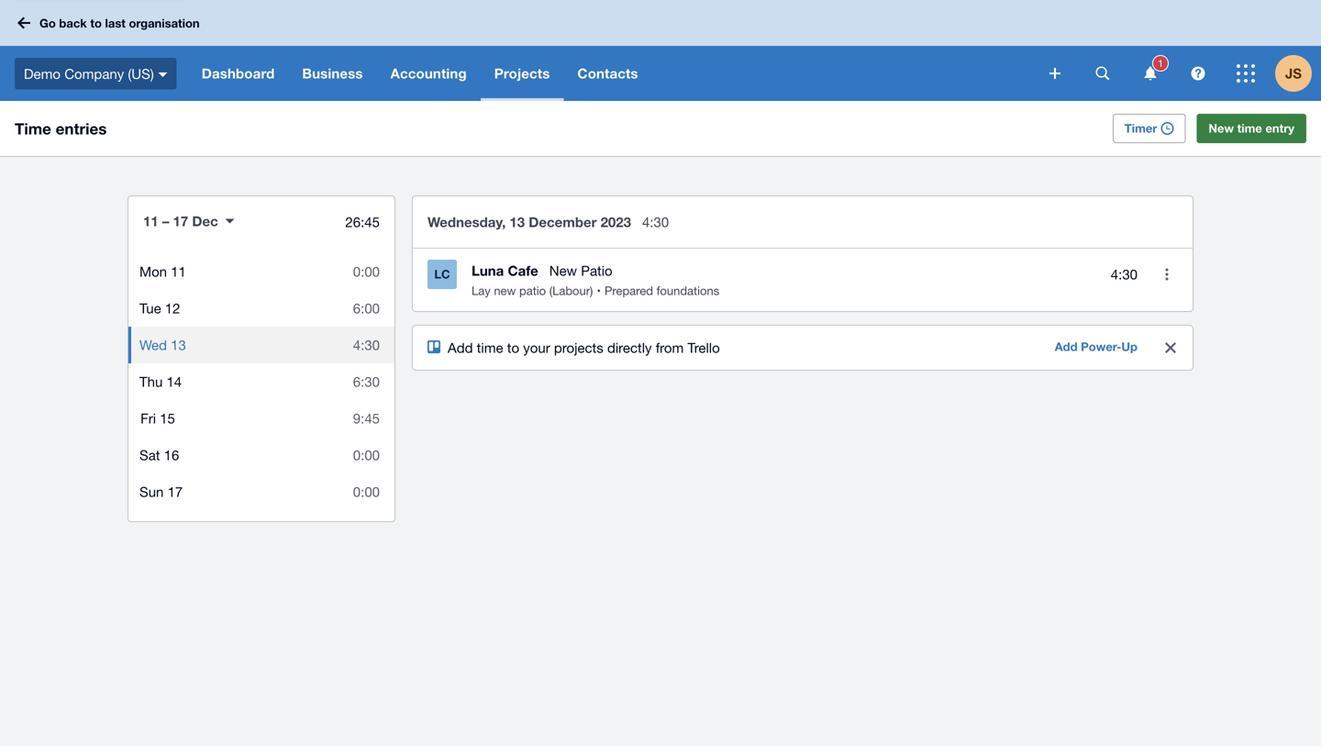 Task type: describe. For each thing, give the bounding box(es) containing it.
projects
[[554, 340, 604, 356]]

dashboard
[[202, 65, 275, 82]]

1
[[1158, 57, 1164, 69]]

0 vertical spatial 4:30
[[642, 214, 669, 230]]

wednesday,
[[428, 214, 506, 230]]

luna
[[472, 262, 504, 279]]

2 horizontal spatial svg image
[[1237, 64, 1256, 83]]

patio
[[519, 284, 546, 298]]

entry
[[1266, 121, 1295, 135]]

lay new patio (labour) • prepared foundations
[[472, 284, 720, 298]]

new patio
[[550, 262, 613, 279]]

•
[[597, 284, 601, 298]]

6:00
[[353, 300, 380, 316]]

11 – 17 dec
[[143, 213, 218, 229]]

1 button
[[1133, 46, 1169, 101]]

2 0:00 from the top
[[353, 447, 380, 463]]

0 horizontal spatial 4:30
[[353, 337, 380, 353]]

time entries
[[15, 119, 107, 138]]

mon
[[140, 263, 167, 279]]

sat
[[140, 447, 160, 463]]

business button
[[289, 46, 377, 101]]

add for add power-up
[[1055, 340, 1078, 354]]

0:00 for sun 17
[[353, 484, 380, 500]]

13 for wednesday,
[[510, 214, 525, 230]]

clear button
[[1153, 329, 1189, 366]]

foundations
[[657, 284, 720, 298]]

banner containing dashboard
[[0, 0, 1322, 101]]

15
[[160, 410, 175, 426]]

9:45
[[353, 410, 380, 426]]

go back to last organisation
[[39, 16, 200, 30]]

time
[[15, 119, 51, 138]]

new for new time entry
[[1209, 121, 1234, 135]]

1 vertical spatial 17
[[168, 484, 183, 500]]

go
[[39, 16, 56, 30]]

13 for wed
[[171, 337, 186, 353]]

–
[[162, 213, 169, 229]]

sat 16
[[140, 447, 179, 463]]

contacts button
[[564, 46, 652, 101]]

wed
[[140, 337, 167, 353]]

add power-up link
[[1044, 333, 1149, 363]]

business
[[302, 65, 363, 82]]

time for to
[[477, 340, 503, 356]]

accounting
[[391, 65, 467, 82]]

add time to your projects directly from trello
[[448, 340, 720, 356]]

clear image
[[1166, 342, 1177, 353]]

2023
[[601, 214, 631, 230]]

new for new patio
[[550, 262, 577, 279]]

14
[[167, 374, 182, 390]]

timer
[[1125, 121, 1158, 135]]

accounting button
[[377, 46, 481, 101]]



Task type: vqa. For each thing, say whether or not it's contained in the screenshot.
Find or create a contact Field
no



Task type: locate. For each thing, give the bounding box(es) containing it.
17 right sun
[[168, 484, 183, 500]]

0 horizontal spatial time
[[477, 340, 503, 356]]

new time entry
[[1209, 121, 1295, 135]]

contacts
[[578, 65, 638, 82]]

13 right wed
[[171, 337, 186, 353]]

2 vertical spatial 4:30
[[353, 337, 380, 353]]

prepared
[[605, 284, 653, 298]]

to left your
[[507, 340, 520, 356]]

company
[[64, 65, 124, 81]]

1 vertical spatial 0:00
[[353, 447, 380, 463]]

0 horizontal spatial 13
[[171, 337, 186, 353]]

to left 'last'
[[90, 16, 102, 30]]

0 vertical spatial to
[[90, 16, 102, 30]]

new up (labour)
[[550, 262, 577, 279]]

timer button
[[1113, 114, 1186, 143]]

thu 14
[[140, 374, 182, 390]]

wednesday, 13 december 2023
[[428, 214, 631, 230]]

1 horizontal spatial 4:30
[[642, 214, 669, 230]]

svg image inside go back to last organisation link
[[17, 17, 30, 29]]

svg image right (us)
[[159, 72, 168, 77]]

17 right –
[[173, 213, 188, 229]]

fri 15
[[141, 410, 175, 426]]

to inside banner
[[90, 16, 102, 30]]

2 vertical spatial 0:00
[[353, 484, 380, 500]]

0 vertical spatial time
[[1238, 121, 1263, 135]]

december
[[529, 214, 597, 230]]

1 horizontal spatial svg image
[[159, 72, 168, 77]]

your
[[523, 340, 550, 356]]

1 horizontal spatial time
[[1238, 121, 1263, 135]]

new left entry
[[1209, 121, 1234, 135]]

26:45
[[345, 214, 380, 230]]

fri
[[141, 410, 156, 426]]

banner
[[0, 0, 1322, 101]]

go back to last organisation link
[[11, 7, 211, 39]]

wed 13
[[140, 337, 186, 353]]

1 horizontal spatial new
[[1209, 121, 1234, 135]]

add power-up
[[1055, 340, 1138, 354]]

1 vertical spatial time
[[477, 340, 503, 356]]

lc
[[434, 267, 450, 281]]

add for add time to your projects directly from trello
[[448, 340, 473, 356]]

0 horizontal spatial 11
[[143, 213, 158, 229]]

svg image
[[1096, 67, 1110, 80], [1145, 67, 1157, 80], [1192, 67, 1206, 80], [1050, 68, 1061, 79]]

js
[[1286, 65, 1302, 82]]

time
[[1238, 121, 1263, 135], [477, 340, 503, 356]]

thu
[[140, 374, 163, 390]]

3 0:00 from the top
[[353, 484, 380, 500]]

16
[[164, 447, 179, 463]]

1 add from the left
[[448, 340, 473, 356]]

mon 11
[[140, 263, 186, 279]]

0 horizontal spatial to
[[90, 16, 102, 30]]

11 – 17 dec button
[[128, 200, 249, 242]]

time left your
[[477, 340, 503, 356]]

entries
[[56, 119, 107, 138]]

11 right mon
[[171, 263, 186, 279]]

11
[[143, 213, 158, 229], [171, 263, 186, 279]]

new time entry button
[[1197, 114, 1307, 143]]

js button
[[1276, 46, 1322, 101]]

new
[[494, 284, 516, 298]]

organisation
[[129, 16, 200, 30]]

svg image
[[17, 17, 30, 29], [1237, 64, 1256, 83], [159, 72, 168, 77]]

from
[[656, 340, 684, 356]]

1 vertical spatial 4:30
[[1111, 266, 1138, 282]]

power-
[[1081, 340, 1122, 354]]

13
[[510, 214, 525, 230], [171, 337, 186, 353]]

13 left december
[[510, 214, 525, 230]]

1 horizontal spatial 11
[[171, 263, 186, 279]]

demo company (us) button
[[0, 46, 188, 101]]

4:30 left more options icon
[[1111, 266, 1138, 282]]

add
[[448, 340, 473, 356], [1055, 340, 1078, 354]]

0 vertical spatial 0:00
[[353, 263, 380, 279]]

tue 12
[[140, 300, 180, 316]]

0 vertical spatial new
[[1209, 121, 1234, 135]]

1 0:00 from the top
[[353, 263, 380, 279]]

demo
[[24, 65, 61, 81]]

to
[[90, 16, 102, 30], [507, 340, 520, 356]]

1 vertical spatial new
[[550, 262, 577, 279]]

dec
[[192, 213, 218, 229]]

0 vertical spatial 11
[[143, 213, 158, 229]]

(us)
[[128, 65, 154, 81]]

1 vertical spatial 11
[[171, 263, 186, 279]]

1 horizontal spatial 13
[[510, 214, 525, 230]]

projects button
[[481, 46, 564, 101]]

sun 17
[[140, 484, 183, 500]]

0:00
[[353, 263, 380, 279], [353, 447, 380, 463], [353, 484, 380, 500]]

time inside button
[[1238, 121, 1263, 135]]

6:30
[[353, 374, 380, 390]]

demo company (us)
[[24, 65, 154, 81]]

to for your
[[507, 340, 520, 356]]

time left entry
[[1238, 121, 1263, 135]]

up
[[1122, 340, 1138, 354]]

svg image left go at left
[[17, 17, 30, 29]]

0 vertical spatial 13
[[510, 214, 525, 230]]

1 vertical spatial to
[[507, 340, 520, 356]]

to for last
[[90, 16, 102, 30]]

luna cafe
[[472, 262, 539, 279]]

4:30
[[642, 214, 669, 230], [1111, 266, 1138, 282], [353, 337, 380, 353]]

new inside new time entry button
[[1209, 121, 1234, 135]]

0 vertical spatial 17
[[173, 213, 188, 229]]

back
[[59, 16, 87, 30]]

4:30 down the 6:00
[[353, 337, 380, 353]]

0 horizontal spatial add
[[448, 340, 473, 356]]

lay
[[472, 284, 491, 298]]

sun
[[140, 484, 164, 500]]

svg image left js
[[1237, 64, 1256, 83]]

last
[[105, 16, 126, 30]]

(labour)
[[550, 284, 593, 298]]

directly
[[608, 340, 652, 356]]

12
[[165, 300, 180, 316]]

1 vertical spatial 13
[[171, 337, 186, 353]]

time for entry
[[1238, 121, 1263, 135]]

0 horizontal spatial new
[[550, 262, 577, 279]]

1 horizontal spatial to
[[507, 340, 520, 356]]

1 horizontal spatial add
[[1055, 340, 1078, 354]]

patio
[[581, 262, 613, 279]]

add left power-
[[1055, 340, 1078, 354]]

trello
[[688, 340, 720, 356]]

svg image inside demo company (us) popup button
[[159, 72, 168, 77]]

tue
[[140, 300, 161, 316]]

0:00 for mon 11
[[353, 263, 380, 279]]

11 left –
[[143, 213, 158, 229]]

dashboard link
[[188, 46, 289, 101]]

0 horizontal spatial svg image
[[17, 17, 30, 29]]

new
[[1209, 121, 1234, 135], [550, 262, 577, 279]]

svg image inside the 1 popup button
[[1145, 67, 1157, 80]]

add down lay
[[448, 340, 473, 356]]

cafe
[[508, 262, 539, 279]]

2 add from the left
[[1055, 340, 1078, 354]]

17 inside popup button
[[173, 213, 188, 229]]

11 inside popup button
[[143, 213, 158, 229]]

2 horizontal spatial 4:30
[[1111, 266, 1138, 282]]

more options image
[[1149, 256, 1186, 293]]

4:30 right the 2023
[[642, 214, 669, 230]]

projects
[[494, 65, 550, 82]]

17
[[173, 213, 188, 229], [168, 484, 183, 500]]



